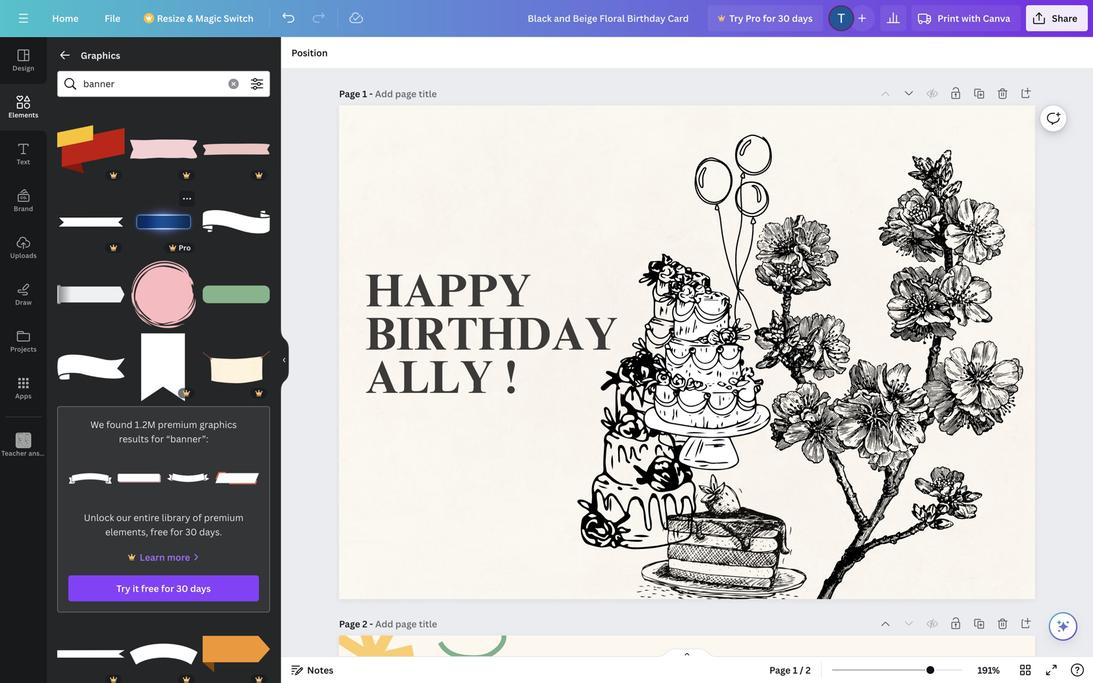 Task type: describe. For each thing, give the bounding box(es) containing it.
for inside button
[[763, 12, 776, 24]]

unlock our entire library of premium elements, free for 30 days.
[[84, 512, 244, 539]]

brand button
[[0, 178, 47, 225]]

arrow banner image
[[57, 261, 125, 329]]

1 for /
[[793, 664, 798, 677]]

results
[[119, 433, 149, 445]]

found
[[106, 419, 133, 431]]

pink banner illustration image
[[130, 116, 198, 183]]

draw button
[[0, 272, 47, 318]]

round banner doodle illustration image
[[130, 261, 198, 329]]

side panel tab list
[[0, 37, 67, 469]]

page 1 -
[[339, 88, 375, 100]]

uploads
[[10, 251, 37, 260]]

page 1 / 2
[[770, 664, 811, 677]]

free inside "unlock our entire library of premium elements, free for 30 days."
[[150, 526, 168, 539]]

projects button
[[0, 318, 47, 365]]

teacher answer keys
[[1, 449, 67, 458]]

page 2 -
[[339, 618, 376, 631]]

draw
[[15, 298, 32, 307]]

geometric shape icon image
[[203, 261, 270, 329]]

30 inside 'button'
[[176, 583, 188, 595]]

isolated ribbon banner image
[[68, 457, 112, 500]]

position
[[292, 47, 328, 59]]

1 for -
[[363, 88, 367, 100]]

our
[[116, 512, 131, 524]]

rounded rectangular banner image
[[117, 457, 161, 500]]

design
[[12, 64, 34, 73]]

home
[[52, 12, 79, 24]]

for inside "unlock our entire library of premium elements, free for 30 days."
[[170, 526, 183, 539]]

notes
[[307, 664, 334, 677]]

show pages image
[[656, 649, 719, 659]]

colorful fiesta party banner image
[[203, 43, 270, 110]]

print with canva
[[938, 12, 1011, 24]]

text
[[17, 158, 30, 166]]

pro inside group
[[179, 243, 191, 253]]

0 vertical spatial 2
[[363, 618, 368, 631]]

Search graphics search field
[[83, 72, 221, 96]]

resize
[[157, 12, 185, 24]]

with
[[962, 12, 981, 24]]

191% button
[[968, 660, 1011, 681]]

position button
[[286, 42, 333, 63]]

hanging blank banner image
[[203, 334, 270, 401]]

ribbon banner image
[[166, 457, 210, 500]]

we found 1.2m premium graphics results for "banner":
[[91, 419, 237, 445]]

print
[[938, 12, 960, 24]]

projects
[[10, 345, 37, 354]]

canva assistant image
[[1056, 619, 1072, 635]]

page for page 1
[[339, 88, 360, 100]]

elements
[[8, 111, 38, 119]]

Page title text field
[[376, 618, 439, 631]]

it
[[133, 583, 139, 595]]

/
[[800, 664, 804, 677]]

of
[[193, 512, 202, 524]]

main menu bar
[[0, 0, 1094, 37]]

ally
[[366, 360, 494, 406]]

;
[[23, 450, 24, 458]]

try for try pro for 30 days
[[730, 12, 744, 24]]

Design title text field
[[518, 5, 703, 31]]

home link
[[42, 5, 89, 31]]

apps button
[[0, 365, 47, 412]]

text banner shape image
[[57, 116, 125, 183]]



Task type: vqa. For each thing, say whether or not it's contained in the screenshot.
'2'
yes



Task type: locate. For each thing, give the bounding box(es) containing it.
1 vertical spatial free
[[141, 583, 159, 595]]

1 left page title text box
[[363, 88, 367, 100]]

try inside "try it free for 30 days" 'button'
[[116, 583, 131, 595]]

ally !
[[366, 360, 518, 406]]

premium inside "we found 1.2m premium graphics results for "banner":"
[[158, 419, 197, 431]]

free right it
[[141, 583, 159, 595]]

try it free for 30 days
[[116, 583, 211, 595]]

1
[[363, 88, 367, 100], [793, 664, 798, 677]]

page 1 / 2 button
[[765, 660, 817, 681]]

blue banner and bar image
[[130, 188, 198, 256]]

pro group
[[130, 188, 198, 256]]

graphics
[[81, 49, 120, 62]]

30 inside "unlock our entire library of premium elements, free for 30 days."
[[185, 526, 197, 539]]

banner image
[[57, 188, 125, 256]]

page left the /
[[770, 664, 791, 677]]

-
[[370, 88, 373, 100], [370, 618, 373, 631]]

0 horizontal spatial days
[[190, 583, 211, 595]]

elements button
[[0, 84, 47, 131]]

days inside button
[[793, 12, 813, 24]]

0 vertical spatial premium
[[158, 419, 197, 431]]

text button
[[0, 131, 47, 178]]

1 left the /
[[793, 664, 798, 677]]

1 vertical spatial premium
[[204, 512, 244, 524]]

1 vertical spatial 30
[[185, 526, 197, 539]]

unlock
[[84, 512, 114, 524]]

- for page 2 -
[[370, 618, 373, 631]]

0 horizontal spatial pro
[[179, 243, 191, 253]]

free
[[150, 526, 168, 539], [141, 583, 159, 595]]

2 left page title text field
[[363, 618, 368, 631]]

- for page 1 -
[[370, 88, 373, 100]]

days inside 'button'
[[190, 583, 211, 595]]

premium
[[158, 419, 197, 431], [204, 512, 244, 524]]

teacher
[[1, 449, 27, 458]]

page inside 'page 1 / 2' button
[[770, 664, 791, 677]]

learn more button
[[125, 550, 202, 566]]

0 vertical spatial days
[[793, 12, 813, 24]]

print with canva button
[[912, 5, 1022, 31]]

page for page 2
[[339, 618, 360, 631]]

try it free for 30 days button
[[68, 576, 259, 602]]

for inside 'button'
[[161, 583, 174, 595]]

1 vertical spatial 2
[[806, 664, 811, 677]]

learn
[[140, 552, 165, 564]]

0 vertical spatial -
[[370, 88, 373, 100]]

0 vertical spatial page
[[339, 88, 360, 100]]

share button
[[1027, 5, 1089, 31]]

try
[[730, 12, 744, 24], [116, 583, 131, 595]]

0 vertical spatial 1
[[363, 88, 367, 100]]

0 vertical spatial pro
[[746, 12, 761, 24]]

0 horizontal spatial premium
[[158, 419, 197, 431]]

free down the entire
[[150, 526, 168, 539]]

2 vertical spatial page
[[770, 664, 791, 677]]

group
[[130, 43, 198, 110], [203, 43, 270, 110], [57, 116, 125, 183], [130, 116, 198, 183], [203, 116, 270, 183], [57, 181, 125, 256], [203, 181, 270, 256], [57, 253, 125, 329], [130, 253, 198, 329], [203, 261, 270, 329], [130, 326, 198, 401], [203, 334, 270, 401], [57, 621, 125, 684], [130, 621, 198, 684], [203, 621, 270, 684]]

keys
[[53, 449, 67, 458]]

days.
[[199, 526, 222, 539]]

canva
[[984, 12, 1011, 24]]

1 vertical spatial 1
[[793, 664, 798, 677]]

0 vertical spatial free
[[150, 526, 168, 539]]

try pro for 30 days button
[[708, 5, 824, 31]]

&
[[187, 12, 193, 24]]

premium up the "banner":
[[158, 419, 197, 431]]

page
[[339, 88, 360, 100], [339, 618, 360, 631], [770, 664, 791, 677]]

file
[[105, 12, 121, 24]]

1 horizontal spatial try
[[730, 12, 744, 24]]

entire
[[134, 512, 160, 524]]

apps
[[15, 392, 32, 401]]

30 inside button
[[779, 12, 790, 24]]

1 vertical spatial -
[[370, 618, 373, 631]]

uploads button
[[0, 225, 47, 272]]

for
[[763, 12, 776, 24], [151, 433, 164, 445], [170, 526, 183, 539], [161, 583, 174, 595]]

page left page title text box
[[339, 88, 360, 100]]

- left page title text box
[[370, 88, 373, 100]]

2 right the /
[[806, 664, 811, 677]]

birthday
[[366, 317, 618, 363]]

try pro for 30 days
[[730, 12, 813, 24]]

elements,
[[105, 526, 148, 539]]

notes button
[[286, 660, 339, 681]]

1.2m
[[135, 419, 156, 431]]

resize & magic switch
[[157, 12, 254, 24]]

premium up days.
[[204, 512, 244, 524]]

try inside try pro for 30 days button
[[730, 12, 744, 24]]

1 horizontal spatial pro
[[746, 12, 761, 24]]

page left page title text field
[[339, 618, 360, 631]]

!
[[505, 360, 518, 406]]

1 horizontal spatial 1
[[793, 664, 798, 677]]

1 vertical spatial days
[[190, 583, 211, 595]]

1 horizontal spatial days
[[793, 12, 813, 24]]

0 vertical spatial 30
[[779, 12, 790, 24]]

switch
[[224, 12, 254, 24]]

- left page title text field
[[370, 618, 373, 631]]

2 vertical spatial 30
[[176, 583, 188, 595]]

2
[[363, 618, 368, 631], [806, 664, 811, 677]]

more
[[167, 552, 190, 564]]

free inside 'button'
[[141, 583, 159, 595]]

1 inside button
[[793, 664, 798, 677]]

0 horizontal spatial 2
[[363, 618, 368, 631]]

share
[[1053, 12, 1078, 24]]

30
[[779, 12, 790, 24], [185, 526, 197, 539], [176, 583, 188, 595]]

pro
[[746, 12, 761, 24], [179, 243, 191, 253]]

simple ribbon banner image
[[203, 116, 270, 183]]

"banner":
[[166, 433, 209, 445]]

2 inside button
[[806, 664, 811, 677]]

orange banner illustration image
[[203, 621, 270, 684]]

for inside "we found 1.2m premium graphics results for "banner":"
[[151, 433, 164, 445]]

resize & magic switch button
[[136, 5, 264, 31]]

we
[[91, 419, 104, 431]]

0 vertical spatial try
[[730, 12, 744, 24]]

hide image
[[281, 329, 289, 392]]

design button
[[0, 37, 47, 84]]

learn more
[[140, 552, 190, 564]]

answer
[[28, 449, 51, 458]]

file button
[[94, 5, 131, 31]]

191%
[[978, 664, 1001, 677]]

premium inside "unlock our entire library of premium elements, free for 30 days."
[[204, 512, 244, 524]]

1 vertical spatial page
[[339, 618, 360, 631]]

try for try it free for 30 days
[[116, 583, 131, 595]]

pro inside button
[[746, 12, 761, 24]]

1 vertical spatial try
[[116, 583, 131, 595]]

library
[[162, 512, 191, 524]]

0 horizontal spatial try
[[116, 583, 131, 595]]

1 horizontal spatial premium
[[204, 512, 244, 524]]

箭头横幅 arrow banner image
[[130, 43, 198, 110]]

sale banner image
[[215, 457, 259, 500]]

graphics
[[200, 419, 237, 431]]

magic
[[195, 12, 222, 24]]

happy
[[366, 273, 532, 320]]

0 horizontal spatial 1
[[363, 88, 367, 100]]

days
[[793, 12, 813, 24], [190, 583, 211, 595]]

1 vertical spatial pro
[[179, 243, 191, 253]]

1 horizontal spatial 2
[[806, 664, 811, 677]]

brand
[[14, 204, 33, 213]]

Page title text field
[[375, 87, 439, 100]]



